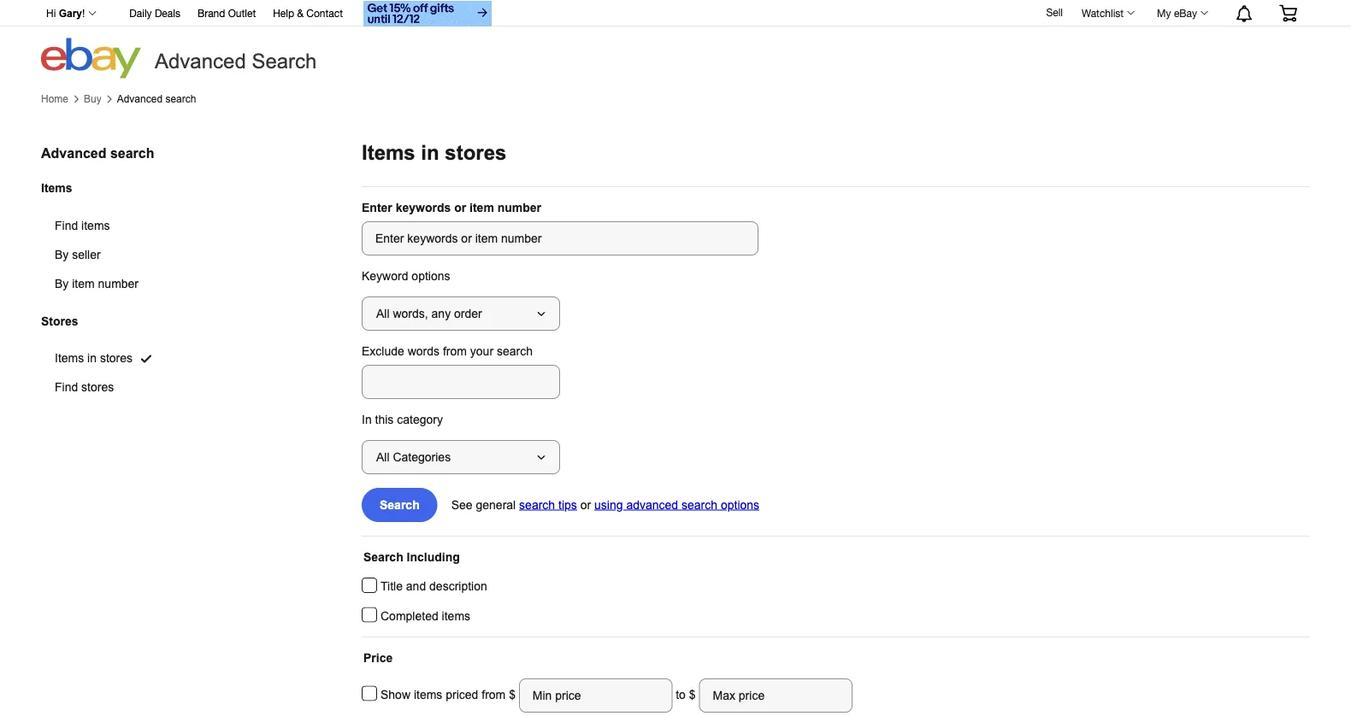 Task type: locate. For each thing, give the bounding box(es) containing it.
number
[[497, 201, 541, 214], [98, 277, 139, 290]]

2 by from the top
[[55, 277, 69, 290]]

0 horizontal spatial item
[[72, 277, 95, 290]]

0 horizontal spatial items in stores
[[55, 352, 133, 365]]

1 vertical spatial options
[[721, 499, 759, 512]]

advanced
[[155, 50, 246, 73], [117, 93, 163, 105], [41, 145, 106, 161]]

sell
[[1046, 6, 1063, 18]]

item right keywords
[[469, 201, 494, 214]]

advanced search down buy link at top left
[[41, 145, 154, 161]]

buy
[[84, 93, 101, 105]]

search down help
[[252, 50, 317, 73]]

from right priced on the bottom left of the page
[[482, 688, 506, 702]]

items down description
[[442, 610, 470, 623]]

by for by seller
[[55, 248, 69, 261]]

or
[[454, 201, 466, 214], [580, 499, 591, 512]]

advanced down 'brand'
[[155, 50, 246, 73]]

item down seller
[[72, 277, 95, 290]]

find for find items
[[55, 219, 78, 232]]

ebay
[[1174, 7, 1197, 19]]

price
[[363, 652, 393, 665]]

items up enter
[[362, 142, 415, 164]]

number down the by seller link
[[98, 277, 139, 290]]

advanced search right "buy"
[[117, 93, 196, 105]]

including
[[407, 551, 460, 564]]

Enter maximum price range value, $ text field
[[699, 679, 852, 713]]

0 vertical spatial advanced
[[155, 50, 246, 73]]

advanced search
[[155, 50, 317, 73]]

from left your
[[443, 345, 467, 358]]

items in stores up keywords
[[362, 142, 507, 164]]

1 vertical spatial items in stores
[[55, 352, 133, 365]]

0 horizontal spatial in
[[87, 352, 97, 365]]

by down by seller
[[55, 277, 69, 290]]

daily deals link
[[129, 5, 180, 24]]

show items priced from
[[381, 688, 509, 702]]

search up title
[[363, 551, 403, 564]]

options
[[412, 269, 450, 283], [721, 499, 759, 512]]

stores
[[445, 142, 507, 164], [100, 352, 133, 365], [81, 381, 114, 394]]

by for by item number
[[55, 277, 69, 290]]

in
[[362, 413, 372, 426]]

or right tips
[[580, 499, 591, 512]]

help & contact
[[273, 7, 343, 19]]

using advanced search options link
[[594, 499, 759, 512]]

advanced right "buy"
[[117, 93, 163, 105]]

by left seller
[[55, 248, 69, 261]]

daily
[[129, 7, 152, 19]]

find for find stores
[[55, 381, 78, 394]]

0 horizontal spatial options
[[412, 269, 450, 283]]

1 vertical spatial by
[[55, 277, 69, 290]]

2 vertical spatial advanced
[[41, 145, 106, 161]]

2 vertical spatial search
[[363, 551, 403, 564]]

1 horizontal spatial number
[[497, 201, 541, 214]]

category
[[397, 413, 443, 426]]

stores down items in stores link
[[81, 381, 114, 394]]

0 horizontal spatial from
[[443, 345, 467, 358]]

0 vertical spatial items in stores
[[362, 142, 507, 164]]

1 find from the top
[[55, 219, 78, 232]]

$
[[509, 688, 519, 702], [689, 688, 696, 702]]

in up the find stores
[[87, 352, 97, 365]]

0 vertical spatial in
[[421, 142, 439, 164]]

stores up enter keywords or item number
[[445, 142, 507, 164]]

search up search including
[[380, 499, 420, 512]]

0 horizontal spatial $
[[509, 688, 519, 702]]

2 vertical spatial stores
[[81, 381, 114, 394]]

items up seller
[[81, 219, 110, 232]]

deals
[[155, 7, 180, 19]]

find down items in stores link
[[55, 381, 78, 394]]

stores up find stores link
[[100, 352, 133, 365]]

0 horizontal spatial number
[[98, 277, 139, 290]]

home
[[41, 93, 68, 105]]

2 $ from the left
[[689, 688, 696, 702]]

find up by seller
[[55, 219, 78, 232]]

general
[[476, 499, 516, 512]]

search inside "button"
[[380, 499, 420, 512]]

$ right priced on the bottom left of the page
[[509, 688, 519, 702]]

2 find from the top
[[55, 381, 78, 394]]

my
[[1157, 7, 1171, 19]]

1 horizontal spatial from
[[482, 688, 506, 702]]

0 vertical spatial items
[[81, 219, 110, 232]]

banner containing sell
[[37, 0, 1310, 79]]

hi
[[46, 8, 56, 19]]

items for completed
[[442, 610, 470, 623]]

find
[[55, 219, 78, 232], [55, 381, 78, 394]]

1 vertical spatial item
[[72, 277, 95, 290]]

items
[[362, 142, 415, 164], [41, 182, 72, 195], [55, 352, 84, 365]]

number up enter keywords or item number text field
[[497, 201, 541, 214]]

advanced down buy link at top left
[[41, 145, 106, 161]]

search left tips
[[519, 499, 555, 512]]

items in stores up the find stores
[[55, 352, 133, 365]]

items in stores
[[362, 142, 507, 164], [55, 352, 133, 365]]

keywords
[[396, 201, 451, 214]]

search
[[165, 93, 196, 105], [110, 145, 154, 161], [497, 345, 533, 358], [519, 499, 555, 512], [681, 499, 717, 512]]

by
[[55, 248, 69, 261], [55, 277, 69, 290]]

in
[[421, 142, 439, 164], [87, 352, 97, 365]]

Enter keywords or item number text field
[[362, 221, 758, 256]]

0 vertical spatial stores
[[445, 142, 507, 164]]

priced
[[446, 688, 478, 702]]

see general search tips or using advanced search options
[[451, 499, 759, 512]]

1 vertical spatial search
[[380, 499, 420, 512]]

0 horizontal spatial or
[[454, 201, 466, 214]]

keyword
[[362, 269, 408, 283]]

1 vertical spatial number
[[98, 277, 139, 290]]

from
[[443, 345, 467, 358], [482, 688, 506, 702]]

search right your
[[497, 345, 533, 358]]

1 vertical spatial items
[[442, 610, 470, 623]]

1 by from the top
[[55, 248, 69, 261]]

0 vertical spatial options
[[412, 269, 450, 283]]

items up the find stores
[[55, 352, 84, 365]]

items for show
[[414, 688, 442, 702]]

2 vertical spatial items
[[55, 352, 84, 365]]

my ebay
[[1157, 7, 1197, 19]]

or right keywords
[[454, 201, 466, 214]]

1 vertical spatial or
[[580, 499, 591, 512]]

in up keywords
[[421, 142, 439, 164]]

search button
[[362, 488, 438, 522]]

2 vertical spatial items
[[414, 688, 442, 702]]

in this category
[[362, 413, 443, 426]]

outlet
[[228, 7, 256, 19]]

stores
[[41, 315, 78, 328]]

banner
[[37, 0, 1310, 79]]

items right show
[[414, 688, 442, 702]]

title
[[381, 580, 403, 593]]

seller
[[72, 248, 101, 261]]

help & contact link
[[273, 5, 343, 24]]

1 horizontal spatial item
[[469, 201, 494, 214]]

0 vertical spatial by
[[55, 248, 69, 261]]

this
[[375, 413, 394, 426]]

1 vertical spatial find
[[55, 381, 78, 394]]

items
[[81, 219, 110, 232], [442, 610, 470, 623], [414, 688, 442, 702]]

1 horizontal spatial items in stores
[[362, 142, 507, 164]]

1 $ from the left
[[509, 688, 519, 702]]

1 horizontal spatial $
[[689, 688, 696, 702]]

0 vertical spatial find
[[55, 219, 78, 232]]

item
[[469, 201, 494, 214], [72, 277, 95, 290]]

find items link
[[41, 211, 180, 240]]

$ right to
[[689, 688, 696, 702]]

items up find items
[[41, 182, 72, 195]]

advanced search
[[117, 93, 196, 105], [41, 145, 154, 161]]

help
[[273, 7, 294, 19]]

1 horizontal spatial options
[[721, 499, 759, 512]]

search
[[252, 50, 317, 73], [380, 499, 420, 512], [363, 551, 403, 564]]

1 horizontal spatial in
[[421, 142, 439, 164]]



Task type: vqa. For each thing, say whether or not it's contained in the screenshot.
Advanced search LINK
yes



Task type: describe. For each thing, give the bounding box(es) containing it.
brand outlet
[[197, 7, 256, 19]]

completed
[[381, 610, 438, 623]]

find stores
[[55, 381, 114, 394]]

show
[[381, 688, 410, 702]]

by seller link
[[41, 240, 180, 270]]

0 vertical spatial or
[[454, 201, 466, 214]]

0 vertical spatial search
[[252, 50, 317, 73]]

words
[[408, 345, 440, 358]]

advanced
[[626, 499, 678, 512]]

items in stores link
[[41, 344, 174, 373]]

daily deals
[[129, 7, 180, 19]]

sell link
[[1038, 6, 1071, 18]]

enter
[[362, 201, 392, 214]]

your
[[470, 345, 493, 358]]

and
[[406, 580, 426, 593]]

by item number link
[[41, 270, 180, 299]]

your shopping cart image
[[1278, 4, 1298, 22]]

0 vertical spatial items
[[362, 142, 415, 164]]

to
[[676, 688, 686, 702]]

1 vertical spatial in
[[87, 352, 97, 365]]

buy link
[[84, 93, 101, 105]]

search tips link
[[519, 499, 577, 512]]

!
[[82, 8, 85, 19]]

advanced search link
[[117, 93, 196, 105]]

account navigation
[[37, 0, 1310, 29]]

1 horizontal spatial or
[[580, 499, 591, 512]]

find stores link
[[41, 373, 174, 402]]

brand
[[197, 7, 225, 19]]

find items
[[55, 219, 110, 232]]

brand outlet link
[[197, 5, 256, 24]]

exclude words from your search
[[362, 345, 533, 358]]

search right advanced
[[681, 499, 717, 512]]

tips
[[558, 499, 577, 512]]

items for find
[[81, 219, 110, 232]]

title and description
[[381, 580, 487, 593]]

search down advanced search
[[165, 93, 196, 105]]

Exclude words from your search text field
[[362, 365, 560, 399]]

1 vertical spatial advanced search
[[41, 145, 154, 161]]

&
[[297, 7, 304, 19]]

watchlist link
[[1072, 3, 1142, 23]]

gary
[[59, 8, 82, 19]]

Enter minimum price range value, $ text field
[[519, 679, 672, 713]]

0 vertical spatial number
[[497, 201, 541, 214]]

watchlist
[[1082, 7, 1124, 19]]

0 vertical spatial item
[[469, 201, 494, 214]]

search for search including
[[363, 551, 403, 564]]

1 vertical spatial items
[[41, 182, 72, 195]]

see
[[451, 499, 473, 512]]

by seller
[[55, 248, 101, 261]]

1 vertical spatial advanced
[[117, 93, 163, 105]]

to $
[[672, 688, 699, 702]]

search including
[[363, 551, 460, 564]]

get an extra 15% off image
[[363, 1, 492, 27]]

enter keywords or item number
[[362, 201, 541, 214]]

my ebay link
[[1148, 3, 1216, 23]]

keyword options
[[362, 269, 450, 283]]

using
[[594, 499, 623, 512]]

hi gary !
[[46, 8, 85, 19]]

0 vertical spatial from
[[443, 345, 467, 358]]

1 vertical spatial stores
[[100, 352, 133, 365]]

by item number
[[55, 277, 139, 290]]

0 vertical spatial advanced search
[[117, 93, 196, 105]]

home link
[[41, 93, 68, 105]]

completed items
[[381, 610, 470, 623]]

exclude
[[362, 345, 404, 358]]

1 vertical spatial from
[[482, 688, 506, 702]]

description
[[429, 580, 487, 593]]

contact
[[306, 7, 343, 19]]

search down advanced search link
[[110, 145, 154, 161]]

search for search "button"
[[380, 499, 420, 512]]



